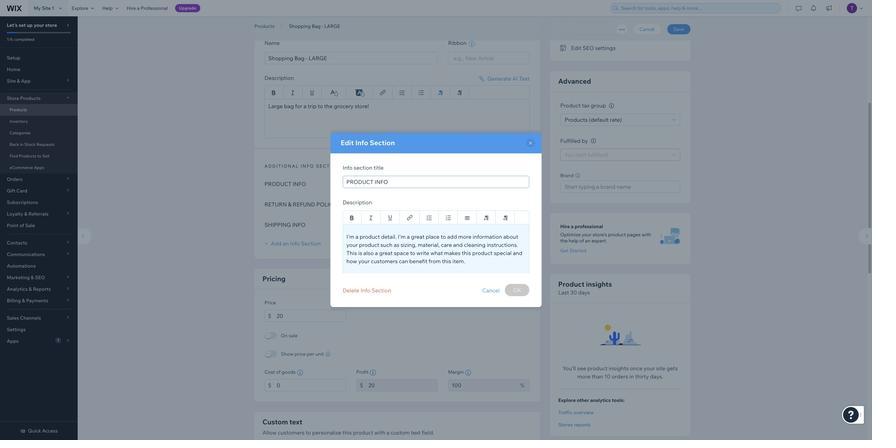 Task type: describe. For each thing, give the bounding box(es) containing it.
margin
[[448, 370, 464, 376]]

a up is
[[356, 234, 359, 241]]

back
[[10, 142, 19, 147]]

1 vertical spatial great
[[379, 250, 393, 257]]

generate ai text button
[[477, 74, 530, 83]]

edit for edit seo settings
[[571, 45, 582, 52]]

traffic overview link
[[558, 410, 682, 417]]

to inside custom text allow customers to personalize this product with a custom text field.
[[306, 430, 311, 437]]

allow
[[263, 430, 277, 437]]

basic info
[[265, 22, 297, 27]]

to right trip
[[318, 103, 323, 110]]

how
[[347, 258, 357, 265]]

set
[[19, 22, 26, 28]]

0 vertical spatial products link
[[251, 23, 278, 30]]

about
[[503, 234, 518, 241]]

false text field containing i'm a product detail. i'm a great place to add more information about your product such as sizing, material, care and cleaning instructions. this is also a great space to write what makes this product special and how your customers can benefit from this item.
[[343, 225, 530, 274]]

seo settings image
[[560, 45, 567, 51]]

your down is
[[358, 258, 370, 265]]

store
[[45, 22, 57, 28]]

fulfilled
[[560, 138, 581, 144]]

cancel for the top cancel button
[[640, 26, 655, 32]]

setup
[[7, 55, 20, 61]]

traffic overview
[[558, 410, 594, 417]]

let's set up your store
[[7, 22, 57, 28]]

instructions.
[[487, 242, 518, 249]]

upgrade button
[[175, 4, 200, 12]]

policy
[[316, 201, 337, 208]]

info up the section
[[355, 139, 368, 147]]

stores reports
[[558, 423, 591, 429]]

rate)
[[610, 117, 622, 123]]

upgrade
[[179, 5, 196, 11]]

product info
[[265, 181, 306, 188]]

10
[[605, 374, 611, 381]]

0 vertical spatial great
[[411, 234, 425, 241]]

help
[[569, 238, 579, 244]]

info for shipping info
[[292, 222, 306, 228]]

a inside custom text allow customers to personalize this product with a custom text field.
[[387, 430, 390, 437]]

$ for %
[[360, 382, 363, 389]]

info tooltip image for profit
[[370, 370, 376, 376]]

to down the sizing,
[[410, 250, 415, 257]]

cleaning
[[464, 242, 486, 249]]

1 vertical spatial products link
[[0, 104, 78, 116]]

help
[[102, 5, 113, 11]]

cancel for the bottommost cancel button
[[482, 288, 500, 294]]

shopping
[[289, 23, 311, 29]]

can
[[399, 258, 408, 265]]

this inside button
[[595, 31, 604, 38]]

information
[[473, 234, 502, 241]]

find products to sell
[[10, 154, 49, 159]]

%
[[520, 382, 525, 389]]

quick
[[28, 429, 41, 435]]

insights inside you'll see product insights once your site gets more than 10 orders in thirty days.
[[609, 366, 629, 373]]

sale
[[25, 223, 35, 229]]

delete
[[343, 288, 359, 294]]

quick access
[[28, 429, 58, 435]]

store products button
[[0, 93, 78, 104]]

point of sale link
[[0, 220, 78, 232]]

0 horizontal spatial an
[[283, 240, 289, 247]]

item.
[[453, 258, 465, 265]]

overview
[[574, 410, 594, 417]]

reports
[[574, 423, 591, 429]]

detail.
[[381, 234, 397, 241]]

to inside 'find products to sell' link
[[37, 154, 41, 159]]

with inside custom text allow customers to personalize this product with a custom text field.
[[375, 430, 385, 437]]

group
[[591, 102, 606, 109]]

product tax group
[[560, 102, 607, 109]]

a up optimize
[[571, 224, 574, 230]]

section for delete info section
[[372, 288, 391, 294]]

customers inside custom text allow customers to personalize this product with a custom text field.
[[278, 430, 305, 437]]

1 horizontal spatial description
[[343, 199, 372, 206]]

0 horizontal spatial and
[[453, 242, 463, 249]]

my site 1
[[34, 5, 54, 11]]

of for sale
[[20, 223, 24, 229]]

section for edit info section
[[370, 139, 395, 147]]

tools:
[[612, 398, 625, 404]]

optimize your store's product pages with the help of an expert.
[[560, 232, 651, 244]]

advanced
[[558, 77, 591, 86]]

let's
[[7, 22, 18, 28]]

info section title
[[343, 165, 384, 171]]

bag
[[284, 103, 294, 110]]

per
[[307, 351, 314, 358]]

$ for on sale
[[268, 313, 271, 320]]

promote coupon image
[[560, 18, 567, 24]]

product for tax
[[560, 102, 581, 109]]

also
[[364, 250, 374, 257]]

show price per unit
[[281, 351, 324, 358]]

1/6 completed
[[7, 37, 34, 42]]

categories
[[10, 131, 31, 136]]

e.g., Tech Specs text field
[[343, 176, 530, 188]]

product inside you'll see product insights once your site gets more than 10 orders in thirty days.
[[588, 366, 608, 373]]

once
[[630, 366, 643, 373]]

professional
[[575, 224, 603, 230]]

shopping bag - large
[[289, 23, 340, 29]]

1 i'm from the left
[[347, 234, 354, 241]]

delete info section
[[343, 288, 391, 294]]

customers inside i'm a product detail. i'm a great place to add more information about your product such as sizing, material, care and cleaning instructions. this is also a great space to write what makes this product special and how your customers can benefit from this item.
[[371, 258, 398, 265]]

ecommerce apps link
[[0, 162, 78, 174]]

refund
[[293, 201, 315, 208]]

0 horizontal spatial text
[[290, 418, 302, 427]]

-
[[322, 23, 323, 29]]

cost
[[265, 370, 275, 376]]

care
[[441, 242, 452, 249]]

large
[[324, 23, 340, 29]]

section inside form
[[301, 240, 321, 247]]

makes
[[444, 250, 461, 257]]

promote
[[571, 31, 593, 38]]

1 vertical spatial cancel button
[[482, 285, 500, 297]]

sidebar element
[[0, 16, 78, 441]]

analytics
[[590, 398, 611, 404]]

ribbon
[[448, 40, 468, 46]]

site
[[656, 366, 666, 373]]

info for basic
[[283, 22, 297, 27]]

more inside you'll see product insights once your site gets more than 10 orders in thirty days.
[[577, 374, 591, 381]]

unit
[[315, 351, 324, 358]]

info left the section
[[343, 165, 353, 171]]

store
[[7, 95, 19, 102]]

text
[[519, 75, 530, 82]]

personalize
[[312, 430, 341, 437]]

stores reports link
[[558, 423, 682, 429]]

products (default rate)
[[565, 117, 622, 123]]

find
[[10, 154, 18, 159]]

from
[[429, 258, 441, 265]]

1 vertical spatial and
[[513, 250, 523, 257]]

pages
[[627, 232, 641, 238]]

started
[[570, 248, 586, 254]]

i'm a product detail. i'm a great place to add more information about your product such as sizing, material, care and cleaning instructions. this is also a great space to write what makes this product special and how your customers can benefit from this item.
[[347, 234, 523, 265]]

store's
[[593, 232, 607, 238]]

with inside 'optimize your store's product pages with the help of an expert.'
[[642, 232, 651, 238]]

point of sale
[[7, 223, 35, 229]]

&
[[288, 201, 292, 208]]

description inside form
[[265, 74, 294, 81]]

fulfilled by
[[560, 138, 588, 144]]

add an info section link
[[265, 240, 321, 247]]

Start typing a brand name field
[[563, 181, 678, 193]]



Task type: vqa. For each thing, say whether or not it's contained in the screenshot.
No to the middle
no



Task type: locate. For each thing, give the bounding box(es) containing it.
your inside 'sidebar' element
[[34, 22, 44, 28]]

insights
[[586, 281, 612, 289], [609, 366, 629, 373]]

such
[[381, 242, 393, 249]]

2 vertical spatial section
[[372, 288, 391, 294]]

1 horizontal spatial i'm
[[398, 234, 406, 241]]

subscriptions link
[[0, 197, 78, 209]]

your right up
[[34, 22, 44, 28]]

see
[[577, 366, 586, 373]]

more right add
[[458, 234, 472, 241]]

0 vertical spatial hire
[[127, 5, 136, 11]]

Select box search field
[[454, 52, 524, 64]]

0 vertical spatial edit
[[571, 45, 582, 52]]

1 vertical spatial info tooltip image
[[591, 139, 596, 144]]

store!
[[355, 103, 369, 110]]

1 vertical spatial section
[[301, 240, 321, 247]]

sizing,
[[401, 242, 417, 249]]

goods
[[282, 370, 296, 376]]

0 vertical spatial info
[[293, 181, 306, 188]]

info for additional
[[301, 163, 314, 169]]

product inside button
[[605, 31, 625, 38]]

promote image
[[560, 32, 567, 38]]

show
[[281, 351, 293, 358]]

info inside delete info section button
[[361, 288, 370, 294]]

a right for
[[304, 103, 307, 110]]

None text field
[[277, 310, 346, 323], [368, 380, 438, 392], [277, 310, 346, 323], [368, 380, 438, 392]]

info up "add an info section"
[[292, 222, 306, 228]]

0 vertical spatial explore
[[72, 5, 88, 11]]

i'm up this at the left bottom
[[347, 234, 354, 241]]

insights up orders
[[609, 366, 629, 373]]

an inside 'optimize your store's product pages with the help of an expert.'
[[585, 238, 591, 244]]

product inside custom text allow customers to personalize this product with a custom text field.
[[353, 430, 373, 437]]

info tooltip image right profit at left
[[370, 370, 376, 376]]

0 vertical spatial text
[[290, 418, 302, 427]]

info for product info
[[293, 181, 306, 188]]

of for goods
[[276, 370, 281, 376]]

explore for explore
[[72, 5, 88, 11]]

to left sell
[[37, 154, 41, 159]]

of inside 'optimize your store's product pages with the help of an expert.'
[[580, 238, 584, 244]]

cancel button left save button
[[634, 24, 661, 34]]

this up item.
[[462, 250, 471, 257]]

product inside product insights last 30 days
[[558, 281, 585, 289]]

access
[[42, 429, 58, 435]]

what
[[431, 250, 443, 257]]

products inside store products popup button
[[20, 95, 41, 102]]

products up ecommerce apps
[[19, 154, 36, 159]]

than
[[592, 374, 603, 381]]

you'll
[[563, 366, 576, 373]]

0 vertical spatial the
[[324, 103, 333, 110]]

insights inside product insights last 30 days
[[586, 281, 612, 289]]

brand
[[560, 173, 574, 179]]

1 vertical spatial product
[[558, 281, 585, 289]]

delete info section button
[[343, 285, 391, 297]]

thirty
[[635, 374, 649, 381]]

an left "expert."
[[585, 238, 591, 244]]

1 vertical spatial the
[[560, 238, 568, 244]]

get started
[[560, 248, 586, 254]]

1 horizontal spatial an
[[585, 238, 591, 244]]

0 horizontal spatial hire
[[127, 5, 136, 11]]

hire for hire a professional
[[560, 224, 570, 230]]

1 horizontal spatial with
[[642, 232, 651, 238]]

1 horizontal spatial great
[[411, 234, 425, 241]]

products
[[254, 23, 275, 29], [20, 95, 41, 102], [10, 107, 27, 112], [565, 117, 588, 123], [19, 154, 36, 159]]

on
[[281, 333, 288, 339]]

1 horizontal spatial edit
[[571, 45, 582, 52]]

Search for tools, apps, help & more... field
[[619, 3, 779, 13]]

info tooltip image right goods
[[297, 370, 303, 376]]

0 vertical spatial insights
[[586, 281, 612, 289]]

info down additional info sections on the left top of the page
[[293, 181, 306, 188]]

product
[[605, 31, 625, 38], [608, 232, 626, 238], [360, 234, 380, 241], [359, 242, 379, 249], [472, 250, 493, 257], [588, 366, 608, 373], [353, 430, 373, 437]]

settings
[[7, 327, 26, 333]]

info tooltip image right group
[[609, 104, 614, 109]]

apps
[[34, 165, 44, 170]]

field.
[[422, 430, 434, 437]]

0 vertical spatial more
[[458, 234, 472, 241]]

0 vertical spatial section
[[370, 139, 395, 147]]

title
[[374, 165, 384, 171]]

info right delete
[[361, 288, 370, 294]]

$ down price
[[268, 313, 271, 320]]

false text field containing large bag for a trip to the grocery store!
[[265, 99, 530, 138]]

2 horizontal spatial of
[[580, 238, 584, 244]]

bag
[[312, 23, 321, 29]]

0 vertical spatial customers
[[371, 258, 398, 265]]

this right personalize
[[343, 430, 352, 437]]

info right add
[[290, 240, 300, 247]]

products up name
[[254, 23, 275, 29]]

1 horizontal spatial info tooltip image
[[609, 104, 614, 109]]

0 horizontal spatial the
[[324, 103, 333, 110]]

a left the "professional" at left top
[[137, 5, 140, 11]]

0 horizontal spatial info
[[283, 22, 297, 27]]

hire inside form
[[560, 224, 570, 230]]

1 vertical spatial hire
[[560, 224, 570, 230]]

section down shipping info at left
[[301, 240, 321, 247]]

1 vertical spatial with
[[375, 430, 385, 437]]

customers
[[371, 258, 398, 265], [278, 430, 305, 437]]

$ down cost
[[268, 382, 271, 389]]

1 horizontal spatial more
[[577, 374, 591, 381]]

inventory link
[[0, 116, 78, 127]]

hire up optimize
[[560, 224, 570, 230]]

form
[[74, 0, 872, 441]]

hire right the help button
[[127, 5, 136, 11]]

0 horizontal spatial edit
[[341, 139, 354, 147]]

stock
[[24, 142, 36, 147]]

great up the sizing,
[[411, 234, 425, 241]]

setup link
[[0, 52, 78, 64]]

0 vertical spatial with
[[642, 232, 651, 238]]

expert.
[[592, 238, 607, 244]]

the inside 'optimize your store's product pages with the help of an expert.'
[[560, 238, 568, 244]]

in inside you'll see product insights once your site gets more than 10 orders in thirty days.
[[630, 374, 634, 381]]

your up this at the left bottom
[[347, 242, 358, 249]]

gets
[[667, 366, 678, 373]]

additional
[[265, 163, 299, 169]]

cancel left save button
[[640, 26, 655, 32]]

in right back
[[20, 142, 23, 147]]

more down see
[[577, 374, 591, 381]]

0 horizontal spatial more
[[458, 234, 472, 241]]

this down the "coupon"
[[595, 31, 604, 38]]

with right the pages
[[642, 232, 651, 238]]

of left the sale
[[20, 223, 24, 229]]

1 horizontal spatial text
[[411, 430, 421, 437]]

info tooltip image right margin
[[465, 370, 471, 376]]

a left custom
[[387, 430, 390, 437]]

explore other analytics tools:
[[558, 398, 625, 404]]

the inside false text box
[[324, 103, 333, 110]]

None text field
[[277, 380, 346, 392], [448, 380, 517, 392], [277, 380, 346, 392], [448, 380, 517, 392]]

section
[[354, 165, 372, 171]]

your inside you'll see product insights once your site gets more than 10 orders in thirty days.
[[644, 366, 655, 373]]

professional
[[141, 5, 168, 11]]

great
[[411, 234, 425, 241], [379, 250, 393, 257]]

(self
[[576, 152, 586, 159]]

cancel button left ok
[[482, 285, 500, 297]]

create coupon button
[[560, 16, 609, 25]]

of right help
[[580, 238, 584, 244]]

1 vertical spatial edit
[[341, 139, 354, 147]]

text left field.
[[411, 430, 421, 437]]

cancel inside button
[[640, 26, 655, 32]]

of inside point of sale link
[[20, 223, 24, 229]]

info right 'basic'
[[283, 22, 297, 27]]

info tooltip image
[[297, 370, 303, 376], [370, 370, 376, 376], [465, 370, 471, 376]]

form containing advanced
[[74, 0, 872, 441]]

product
[[560, 102, 581, 109], [558, 281, 585, 289]]

1 vertical spatial of
[[580, 238, 584, 244]]

you
[[565, 152, 574, 159]]

2 vertical spatial of
[[276, 370, 281, 376]]

other
[[577, 398, 589, 404]]

home link
[[0, 64, 78, 75]]

subscriptions
[[7, 200, 38, 206]]

0 horizontal spatial customers
[[278, 430, 305, 437]]

1 vertical spatial more
[[577, 374, 591, 381]]

text right the custom
[[290, 418, 302, 427]]

name
[[265, 40, 280, 46]]

products inside 'find products to sell' link
[[19, 154, 36, 159]]

section right delete
[[372, 288, 391, 294]]

customers down the custom
[[278, 430, 305, 437]]

0 vertical spatial info tooltip image
[[609, 104, 614, 109]]

i'm up as
[[398, 234, 406, 241]]

1 vertical spatial insights
[[609, 366, 629, 373]]

explore right 1
[[72, 5, 88, 11]]

1 horizontal spatial info tooltip image
[[370, 370, 376, 376]]

1 horizontal spatial cancel
[[640, 26, 655, 32]]

info tooltip image
[[609, 104, 614, 109], [591, 139, 596, 144]]

description up large
[[265, 74, 294, 81]]

promote this product button
[[560, 29, 625, 39]]

0 horizontal spatial cancel button
[[482, 285, 500, 297]]

seo
[[583, 45, 594, 52]]

grocery
[[334, 103, 354, 110]]

is
[[358, 250, 362, 257]]

$ down profit at left
[[360, 382, 363, 389]]

customers down the such
[[371, 258, 398, 265]]

0 horizontal spatial great
[[379, 250, 393, 257]]

products link down the store products
[[0, 104, 78, 116]]

insights up days
[[586, 281, 612, 289]]

optimize
[[560, 232, 581, 238]]

a right also
[[375, 250, 378, 257]]

2 i'm from the left
[[398, 234, 406, 241]]

2 info tooltip image from the left
[[370, 370, 376, 376]]

info tooltip image right by
[[591, 139, 596, 144]]

completed
[[14, 37, 34, 42]]

to left personalize
[[306, 430, 311, 437]]

3 info tooltip image from the left
[[465, 370, 471, 376]]

additional info sections
[[265, 163, 344, 169]]

edit inside button
[[571, 45, 582, 52]]

0 vertical spatial cancel button
[[634, 24, 661, 34]]

on sale
[[281, 333, 298, 339]]

your up thirty
[[644, 366, 655, 373]]

edit seo settings button
[[560, 43, 616, 53]]

products right store
[[20, 95, 41, 102]]

this down makes
[[442, 258, 451, 265]]

with left custom
[[375, 430, 385, 437]]

products down "product tax group"
[[565, 117, 588, 123]]

explore up traffic
[[558, 398, 576, 404]]

0 vertical spatial in
[[20, 142, 23, 147]]

0 horizontal spatial i'm
[[347, 234, 354, 241]]

products link up name
[[251, 23, 278, 30]]

product left tax
[[560, 102, 581, 109]]

this inside custom text allow customers to personalize this product with a custom text field.
[[343, 430, 352, 437]]

1 vertical spatial text
[[411, 430, 421, 437]]

1 horizontal spatial and
[[513, 250, 523, 257]]

back in stock requests link
[[0, 139, 78, 151]]

edit left seo
[[571, 45, 582, 52]]

0 horizontal spatial with
[[375, 430, 385, 437]]

1 horizontal spatial products link
[[251, 23, 278, 30]]

1 vertical spatial customers
[[278, 430, 305, 437]]

edit up sections
[[341, 139, 354, 147]]

an right add
[[283, 240, 289, 247]]

info left sections
[[301, 163, 314, 169]]

hire for hire a professional
[[127, 5, 136, 11]]

shipping
[[265, 222, 291, 228]]

1 vertical spatial info
[[292, 222, 306, 228]]

1 vertical spatial cancel
[[482, 288, 500, 294]]

0 horizontal spatial explore
[[72, 5, 88, 11]]

your down professional
[[582, 232, 592, 238]]

0 vertical spatial product
[[560, 102, 581, 109]]

cancel button
[[634, 24, 661, 34], [482, 285, 500, 297]]

info tooltip image for cost of goods
[[297, 370, 303, 376]]

$
[[268, 313, 271, 320], [268, 382, 271, 389], [360, 382, 363, 389]]

description right policy
[[343, 199, 372, 206]]

0 vertical spatial description
[[265, 74, 294, 81]]

1 vertical spatial info
[[301, 163, 314, 169]]

product up 30
[[558, 281, 585, 289]]

0 vertical spatial cancel
[[640, 26, 655, 32]]

info tooltip image for margin
[[465, 370, 471, 376]]

in inside 'sidebar' element
[[20, 142, 23, 147]]

i'm
[[347, 234, 354, 241], [398, 234, 406, 241]]

the for grocery
[[324, 103, 333, 110]]

get started link
[[560, 248, 586, 254]]

shipping info
[[265, 222, 306, 228]]

1 vertical spatial in
[[630, 374, 634, 381]]

1 info tooltip image from the left
[[297, 370, 303, 376]]

great down the such
[[379, 250, 393, 257]]

description
[[265, 74, 294, 81], [343, 199, 372, 206]]

cancel
[[640, 26, 655, 32], [482, 288, 500, 294]]

0 vertical spatial info
[[283, 22, 297, 27]]

1 horizontal spatial the
[[560, 238, 568, 244]]

cancel left ok
[[482, 288, 500, 294]]

more inside i'm a product detail. i'm a great place to add more information about your product such as sizing, material, care and cleaning instructions. this is also a great space to write what makes this product special and how your customers can benefit from this item.
[[458, 234, 472, 241]]

material,
[[418, 242, 440, 249]]

edit for edit info section
[[341, 139, 354, 147]]

of right cost
[[276, 370, 281, 376]]

in down once
[[630, 374, 634, 381]]

1 horizontal spatial info
[[301, 163, 314, 169]]

0 horizontal spatial info tooltip image
[[297, 370, 303, 376]]

inventory
[[10, 119, 28, 124]]

custom
[[391, 430, 410, 437]]

false text field
[[265, 99, 530, 138], [343, 225, 530, 274]]

1 vertical spatial description
[[343, 199, 372, 206]]

info tooltip image for rate)
[[609, 104, 614, 109]]

Add a product name text field
[[265, 52, 438, 64]]

your inside 'optimize your store's product pages with the help of an expert.'
[[582, 232, 592, 238]]

0 horizontal spatial of
[[20, 223, 24, 229]]

custom text allow customers to personalize this product with a custom text field.
[[263, 418, 434, 437]]

0 horizontal spatial in
[[20, 142, 23, 147]]

1 horizontal spatial of
[[276, 370, 281, 376]]

1 horizontal spatial hire
[[560, 224, 570, 230]]

1 vertical spatial false text field
[[343, 225, 530, 274]]

home
[[7, 66, 20, 73]]

return & refund policy
[[265, 201, 337, 208]]

stores
[[558, 423, 573, 429]]

days
[[578, 290, 590, 297]]

requests
[[36, 142, 55, 147]]

sale
[[289, 333, 298, 339]]

explore for explore other analytics tools:
[[558, 398, 576, 404]]

and right special
[[513, 250, 523, 257]]

1 horizontal spatial cancel button
[[634, 24, 661, 34]]

info inside form
[[290, 240, 300, 247]]

0 vertical spatial of
[[20, 223, 24, 229]]

product inside 'optimize your store's product pages with the help of an expert.'
[[608, 232, 626, 238]]

get
[[560, 248, 569, 254]]

to left add
[[441, 234, 446, 241]]

product for insights
[[558, 281, 585, 289]]

section inside button
[[372, 288, 391, 294]]

1 horizontal spatial in
[[630, 374, 634, 381]]

a up the sizing,
[[407, 234, 410, 241]]

and up makes
[[453, 242, 463, 249]]

0 horizontal spatial cancel
[[482, 288, 500, 294]]

0 vertical spatial and
[[453, 242, 463, 249]]

0 horizontal spatial info tooltip image
[[591, 139, 596, 144]]

ok
[[513, 287, 521, 294]]

the left help
[[560, 238, 568, 244]]

1 vertical spatial explore
[[558, 398, 576, 404]]

info tooltip image for fulfilled)
[[591, 139, 596, 144]]

add
[[271, 240, 282, 247]]

2 horizontal spatial info tooltip image
[[465, 370, 471, 376]]

automations
[[7, 263, 36, 270]]

0 vertical spatial false text field
[[265, 99, 530, 138]]

1 horizontal spatial customers
[[371, 258, 398, 265]]

ai
[[513, 75, 518, 82]]

more
[[458, 234, 472, 241], [577, 374, 591, 381]]

explore inside form
[[558, 398, 576, 404]]

products up inventory
[[10, 107, 27, 112]]

the left grocery
[[324, 103, 333, 110]]

section up the title
[[370, 139, 395, 147]]

1 horizontal spatial explore
[[558, 398, 576, 404]]

the for help
[[560, 238, 568, 244]]

0 horizontal spatial description
[[265, 74, 294, 81]]

0 horizontal spatial products link
[[0, 104, 78, 116]]



